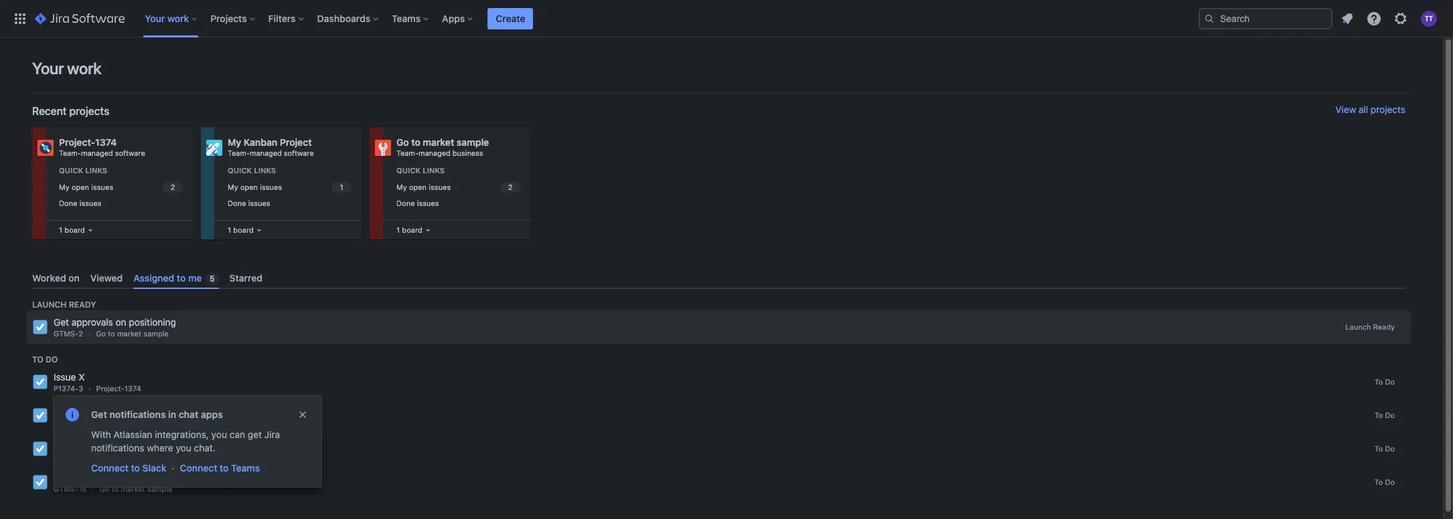 Task type: vqa. For each thing, say whether or not it's contained in the screenshot.
the bottom 'Project'
yes



Task type: describe. For each thing, give the bounding box(es) containing it.
quick for my
[[228, 166, 252, 175]]

teams button
[[388, 8, 434, 29]]

· inside launch ad campaign gtms-16 · go to market sample
[[92, 485, 94, 494]]

6"
[[198, 441, 209, 453]]

all
[[1359, 104, 1368, 115]]

my open issues link for team-
[[225, 180, 354, 195]]

view all projects
[[1336, 104, 1406, 115]]

· inside get approvals on positioning gtms-2 · go to market sample
[[88, 330, 91, 338]]

gtms- inside launch ad campaign gtms-16 · go to market sample
[[54, 485, 78, 494]]

quick links for to
[[396, 166, 445, 175]]

done issues link for sample
[[394, 196, 522, 212]]

your inside your work dropdown button
[[145, 12, 165, 24]]

tab list containing worked on
[[27, 267, 1411, 289]]

1 for project-1374
[[59, 226, 62, 234]]

board image for project
[[254, 225, 264, 236]]

1374 for project-1374
[[123, 418, 140, 427]]

issue
[[54, 372, 76, 383]]

help image
[[1366, 10, 1382, 26]]

0 vertical spatial issue
[[211, 441, 235, 453]]

notifications inside with atlassian integrations, you can get jira notifications where you chat.
[[91, 443, 144, 454]]

1 horizontal spatial you
[[211, 429, 227, 441]]

· inside issue x p1374-3 · project-1374
[[89, 385, 91, 393]]

projects
[[210, 12, 247, 24]]

project inside the befriend the ducks my kanban project
[[131, 452, 156, 460]]

gtms- inside get approvals on positioning gtms-2 · go to market sample
[[54, 330, 78, 338]]

quick for go
[[396, 166, 421, 175]]

my open issues for team-
[[228, 183, 282, 191]]

Search field
[[1199, 8, 1333, 29]]

create button
[[488, 8, 533, 29]]

befriend the ducks my kanban project
[[54, 439, 156, 460]]

sample inside get approvals on positioning gtms-2 · go to market sample
[[144, 330, 169, 338]]

assigned
[[133, 273, 174, 284]]

view issue link
[[90, 461, 139, 477]]

quick links for kanban
[[228, 166, 276, 175]]

5
[[210, 274, 215, 284]]

sample inside launch ad campaign gtms-16 · go to market sample
[[147, 485, 172, 494]]

get for get approvals on positioning gtms-2 · go to market sample
[[54, 317, 69, 328]]

board image
[[422, 225, 433, 236]]

0 horizontal spatial work
[[67, 59, 101, 78]]

ducks
[[109, 439, 135, 450]]

or
[[191, 405, 200, 417]]

kanban inside the befriend the ducks my kanban project
[[103, 452, 129, 460]]

done issues for team-
[[228, 199, 270, 208]]

16
[[78, 485, 87, 494]]

0 horizontal spatial projects
[[69, 105, 109, 117]]

chat
[[179, 409, 199, 421]]

0 vertical spatial launch ready
[[32, 300, 96, 310]]

board for managed
[[65, 226, 85, 234]]

connect to slack
[[91, 463, 166, 474]]

connect to teams
[[180, 463, 260, 474]]

my open issues link for managed
[[56, 180, 185, 195]]

p1374- inside issue x p1374-3 · project-1374
[[54, 385, 79, 393]]

0 horizontal spatial ready
[[69, 300, 96, 310]]

"p1374-
[[161, 441, 198, 453]]

3
[[79, 385, 83, 393]]

board for sample
[[402, 226, 422, 234]]

apps button
[[438, 8, 478, 29]]

assigned to me
[[133, 273, 202, 284]]

build
[[54, 405, 75, 417]]

open for team-
[[240, 183, 258, 191]]

1374 for project-1374 team-managed software
[[95, 137, 117, 148]]

view all projects link
[[1336, 104, 1406, 118]]

jira
[[264, 429, 280, 441]]

board image for team-
[[85, 225, 96, 236]]

banner containing your work
[[0, 0, 1453, 38]]

to inside get approvals on positioning gtms-2 · go to market sample
[[108, 330, 115, 338]]

done issues for managed
[[59, 199, 102, 208]]

filters
[[268, 12, 296, 24]]

to do for p1374-
[[1375, 378, 1395, 387]]

starred
[[229, 273, 263, 284]]

get approvals on positioning gtms-2 · go to market sample
[[54, 317, 176, 338]]

p1374-1
[[54, 418, 82, 427]]

team- inside project-1374 team-managed software
[[59, 149, 81, 157]]

your work button
[[141, 8, 202, 29]]

1 horizontal spatial ready
[[1373, 323, 1395, 332]]

filters button
[[264, 8, 309, 29]]

open for managed
[[72, 183, 89, 191]]

1 for go to market sample
[[396, 226, 400, 234]]

1 down skeleton
[[79, 418, 82, 427]]

do for ducks
[[1385, 445, 1395, 454]]

the
[[92, 439, 106, 450]]

campaign
[[101, 472, 143, 484]]

apps
[[442, 12, 465, 24]]

integrations,
[[155, 429, 209, 441]]

project- for project-1374
[[95, 418, 123, 427]]

teams inside popup button
[[392, 12, 421, 24]]

my for project-1374
[[59, 183, 69, 191]]

me
[[188, 273, 202, 284]]

link
[[177, 463, 192, 474]]

slack
[[142, 463, 166, 474]]

project-1374 team-managed software
[[59, 137, 145, 157]]

0 vertical spatial on
[[69, 273, 80, 284]]

1 vertical spatial your
[[32, 59, 64, 78]]

go inside go to market sample team-managed business
[[396, 137, 409, 148]]

done for go
[[396, 199, 415, 208]]

2
[[78, 330, 83, 338]]

of
[[116, 405, 125, 417]]

open for sample
[[409, 183, 427, 191]]

alert containing you've created "p1374-6" issue
[[54, 429, 321, 488]]

links for market
[[423, 166, 445, 175]]

1374 inside issue x p1374-3 · project-1374
[[124, 385, 141, 393]]

recent
[[32, 105, 67, 117]]

created
[[124, 441, 158, 453]]

managed inside go to market sample team-managed business
[[419, 149, 451, 157]]

connect to slack button
[[90, 461, 168, 477]]

ad
[[88, 472, 98, 484]]

copy link
[[151, 463, 192, 474]]

1 board button for team-
[[225, 222, 264, 239]]

befriend
[[54, 439, 90, 450]]

0 vertical spatial notifications
[[109, 409, 166, 421]]

my open issues for sample
[[396, 183, 451, 191]]

atlassian
[[114, 429, 152, 441]]

1 board for team-
[[228, 226, 254, 234]]

done issues link for managed
[[56, 196, 185, 212]]

positioning
[[129, 317, 176, 328]]

sample inside go to market sample team-managed business
[[457, 137, 489, 148]]

projects button
[[206, 8, 260, 29]]

get
[[248, 429, 262, 441]]

worked on
[[32, 273, 80, 284]]

alert containing get notifications in chat apps
[[54, 396, 321, 488]]

1 board button for sample
[[394, 222, 433, 239]]

launch ad campaign gtms-16 · go to market sample
[[54, 472, 172, 494]]

you've created "p1374-6" issue
[[91, 441, 235, 453]]

go inside get approvals on positioning gtms-2 · go to market sample
[[96, 330, 106, 338]]

you've
[[91, 441, 121, 453]]

market inside get approvals on positioning gtms-2 · go to market sample
[[117, 330, 141, 338]]

to do for campaign
[[1375, 478, 1395, 487]]

get notifications in chat apps
[[91, 409, 223, 421]]

your work inside your work dropdown button
[[145, 12, 189, 24]]

dashboards
[[317, 12, 370, 24]]



Task type: locate. For each thing, give the bounding box(es) containing it.
2 gtms- from the top
[[54, 485, 78, 494]]

3 done from the left
[[396, 199, 415, 208]]

3 board from the left
[[402, 226, 422, 234]]

2 horizontal spatial my open issues
[[396, 183, 451, 191]]

p1374- down issue
[[54, 385, 79, 393]]

0 vertical spatial 1374
[[95, 137, 117, 148]]

1 vertical spatial teams
[[231, 463, 260, 474]]

my open issues link down project-1374 team-managed software
[[56, 180, 185, 195]]

your work up recent projects
[[32, 59, 101, 78]]

1 vertical spatial ·
[[89, 385, 91, 393]]

your profile and settings image
[[1421, 10, 1437, 26]]

with
[[91, 429, 111, 441]]

jira software image
[[35, 10, 125, 26], [35, 10, 125, 26]]

my open issues down my kanban project team-managed software
[[228, 183, 282, 191]]

2 horizontal spatial links
[[423, 166, 445, 175]]

2 horizontal spatial quick links
[[396, 166, 445, 175]]

links down my kanban project team-managed software
[[254, 166, 276, 175]]

on right approvals
[[116, 317, 126, 328]]

0 horizontal spatial 1 board button
[[56, 222, 96, 239]]

1 horizontal spatial your work
[[145, 12, 189, 24]]

1 quick links from the left
[[59, 166, 107, 175]]

0 vertical spatial work
[[167, 12, 189, 24]]

to do
[[32, 355, 58, 365], [1375, 378, 1395, 387], [1375, 411, 1395, 420], [1375, 445, 1395, 454], [1375, 478, 1395, 487]]

done
[[59, 199, 77, 208], [228, 199, 246, 208], [396, 199, 415, 208]]

with atlassian integrations, you can get jira notifications where you chat.
[[91, 429, 280, 454]]

my open issues for managed
[[59, 183, 113, 191]]

1 p1374- from the top
[[54, 385, 79, 393]]

1 horizontal spatial my open issues
[[228, 183, 282, 191]]

3 links from the left
[[423, 166, 445, 175]]

2 1 board button from the left
[[225, 222, 264, 239]]

0 vertical spatial project-
[[59, 137, 95, 148]]

recent projects
[[32, 105, 109, 117]]

0 vertical spatial launch
[[32, 300, 67, 310]]

1 horizontal spatial my open issues link
[[225, 180, 354, 195]]

1 vertical spatial view
[[91, 463, 113, 474]]

to inside button
[[220, 463, 229, 474]]

3 quick links from the left
[[396, 166, 445, 175]]

2 board from the left
[[233, 226, 254, 234]]

copy link button
[[150, 461, 194, 477]]

you down integrations,
[[176, 443, 191, 454]]

connect to teams button
[[179, 461, 261, 477]]

dashboards button
[[313, 8, 384, 29]]

2 my open issues link from the left
[[225, 180, 354, 195]]

1 horizontal spatial 1 board
[[228, 226, 254, 234]]

market up business
[[423, 137, 454, 148]]

teams down can
[[231, 463, 260, 474]]

2 board image from the left
[[254, 225, 264, 236]]

sample down 'copy'
[[147, 485, 172, 494]]

0 horizontal spatial board image
[[85, 225, 96, 236]]

2 horizontal spatial open
[[409, 183, 427, 191]]

0 horizontal spatial my open issues link
[[56, 180, 185, 195]]

teams left apps
[[392, 12, 421, 24]]

1 vertical spatial get
[[91, 409, 107, 421]]

1 left board image
[[396, 226, 400, 234]]

1 vertical spatial project
[[131, 452, 156, 460]]

to do for ducks
[[1375, 445, 1395, 454]]

apps
[[201, 409, 223, 421]]

project- up the with
[[95, 418, 123, 427]]

1 horizontal spatial managed
[[250, 149, 282, 157]]

software
[[115, 149, 145, 157], [284, 149, 314, 157]]

team- inside my kanban project team-managed software
[[228, 149, 250, 157]]

settings image
[[1393, 10, 1409, 26]]

0 vertical spatial ·
[[88, 330, 91, 338]]

gtms- down approvals
[[54, 330, 78, 338]]

2 1 board from the left
[[228, 226, 254, 234]]

1 my open issues from the left
[[59, 183, 113, 191]]

my open issues link
[[56, 180, 185, 195], [225, 180, 354, 195], [394, 180, 522, 195]]

do
[[46, 355, 58, 365], [1385, 378, 1395, 387], [1385, 411, 1395, 420], [1385, 445, 1395, 454], [1385, 478, 1395, 487]]

0 horizontal spatial managed
[[81, 149, 113, 157]]

primary element
[[8, 0, 1199, 37]]

project-
[[59, 137, 95, 148], [96, 385, 124, 393], [95, 418, 123, 427]]

0 vertical spatial project
[[280, 137, 312, 148]]

open down my kanban project team-managed software
[[240, 183, 258, 191]]

work left projects
[[167, 12, 189, 24]]

links down go to market sample team-managed business
[[423, 166, 445, 175]]

2 managed from the left
[[250, 149, 282, 157]]

issues
[[91, 183, 113, 191], [260, 183, 282, 191], [429, 183, 451, 191], [79, 199, 102, 208], [248, 199, 270, 208], [417, 199, 439, 208]]

3 quick from the left
[[396, 166, 421, 175]]

1 board from the left
[[65, 226, 85, 234]]

1 board button
[[56, 222, 96, 239], [225, 222, 264, 239], [394, 222, 433, 239]]

1 horizontal spatial get
[[91, 409, 107, 421]]

0 horizontal spatial get
[[54, 317, 69, 328]]

1 1 board from the left
[[59, 226, 85, 234]]

0 horizontal spatial done issues link
[[56, 196, 185, 212]]

1 done issues from the left
[[59, 199, 102, 208]]

my kanban project team-managed software
[[228, 137, 314, 157]]

info image
[[64, 407, 80, 423]]

teams inside button
[[231, 463, 260, 474]]

get inside get approvals on positioning gtms-2 · go to market sample
[[54, 317, 69, 328]]

2 my open issues from the left
[[228, 183, 282, 191]]

board for team-
[[233, 226, 254, 234]]

· right 2
[[88, 330, 91, 338]]

my for go to market sample
[[396, 183, 407, 191]]

2 done issues link from the left
[[225, 196, 354, 212]]

you
[[211, 429, 227, 441], [176, 443, 191, 454]]

1 horizontal spatial projects
[[1371, 104, 1406, 115]]

do for campaign
[[1385, 478, 1395, 487]]

1 done issues link from the left
[[56, 196, 185, 212]]

banner
[[0, 0, 1453, 38]]

notifications image
[[1339, 10, 1356, 26]]

view
[[1336, 104, 1356, 115], [91, 463, 113, 474]]

your work left projects
[[145, 12, 189, 24]]

my open issues up board image
[[396, 183, 451, 191]]

quick links down project-1374 team-managed software
[[59, 166, 107, 175]]

connect inside button
[[91, 463, 129, 474]]

issue x p1374-3 · project-1374
[[54, 372, 141, 393]]

2 done from the left
[[228, 199, 246, 208]]

0 horizontal spatial kanban
[[103, 452, 129, 460]]

1 board image from the left
[[85, 225, 96, 236]]

kanban inside my kanban project team-managed software
[[244, 137, 277, 148]]

my
[[228, 137, 241, 148], [59, 183, 69, 191], [228, 183, 238, 191], [396, 183, 407, 191], [90, 452, 101, 460]]

view issue
[[91, 463, 138, 474]]

project-1374
[[95, 418, 140, 427]]

view down the befriend the ducks my kanban project
[[91, 463, 113, 474]]

market inside go to market sample team-managed business
[[423, 137, 454, 148]]

sample down positioning
[[144, 330, 169, 338]]

my inside the befriend the ducks my kanban project
[[90, 452, 101, 460]]

1 vertical spatial work
[[67, 59, 101, 78]]

my inside my kanban project team-managed software
[[228, 137, 241, 148]]

ready
[[69, 300, 96, 310], [1373, 323, 1395, 332]]

done issues link for team-
[[225, 196, 354, 212]]

1 vertical spatial launch ready
[[1346, 323, 1395, 332]]

done issues down my kanban project team-managed software
[[228, 199, 270, 208]]

on
[[69, 273, 80, 284], [116, 317, 126, 328]]

2 vertical spatial launch
[[54, 472, 85, 484]]

worked
[[32, 273, 66, 284]]

1 vertical spatial your work
[[32, 59, 101, 78]]

connect for connect to slack
[[91, 463, 129, 474]]

quick for project-
[[59, 166, 83, 175]]

done for project-
[[59, 199, 77, 208]]

to
[[411, 137, 421, 148], [177, 273, 186, 284], [108, 330, 115, 338], [131, 463, 140, 474], [220, 463, 229, 474], [112, 485, 119, 494]]

3 managed from the left
[[419, 149, 451, 157]]

2 horizontal spatial done issues link
[[394, 196, 522, 212]]

quick links down my kanban project team-managed software
[[228, 166, 276, 175]]

to inside button
[[131, 463, 140, 474]]

1 horizontal spatial issue
[[211, 441, 235, 453]]

1 vertical spatial gtms-
[[54, 485, 78, 494]]

links for team-
[[85, 166, 107, 175]]

2 horizontal spatial done
[[396, 199, 415, 208]]

teams
[[392, 12, 421, 24], [231, 463, 260, 474]]

done issues
[[59, 199, 102, 208], [228, 199, 270, 208], [396, 199, 439, 208]]

work inside your work dropdown button
[[167, 12, 189, 24]]

my open issues link down business
[[394, 180, 522, 195]]

tab list
[[27, 267, 1411, 289]]

1 vertical spatial issue
[[115, 463, 138, 474]]

1 board
[[59, 226, 85, 234], [228, 226, 254, 234], [396, 226, 422, 234]]

1 my open issues link from the left
[[56, 180, 185, 195]]

0 vertical spatial get
[[54, 317, 69, 328]]

0 horizontal spatial done
[[59, 199, 77, 208]]

1 horizontal spatial work
[[167, 12, 189, 24]]

where
[[147, 443, 173, 454]]

project- inside project-1374 team-managed software
[[59, 137, 95, 148]]

alert
[[54, 396, 321, 488], [54, 429, 321, 488]]

sample up business
[[457, 137, 489, 148]]

sample
[[457, 137, 489, 148], [144, 330, 169, 338], [147, 485, 172, 494]]

0 vertical spatial your
[[145, 12, 165, 24]]

1 vertical spatial project-
[[96, 385, 124, 393]]

1 up worked on
[[59, 226, 62, 234]]

projects up project-1374 team-managed software
[[69, 105, 109, 117]]

to
[[32, 355, 43, 365], [1375, 378, 1383, 387], [1375, 411, 1383, 420], [1375, 445, 1383, 454], [1375, 478, 1383, 487]]

1 vertical spatial go
[[96, 330, 106, 338]]

connect inside button
[[180, 463, 217, 474]]

dismiss image
[[297, 410, 308, 421]]

2 quick links from the left
[[228, 166, 276, 175]]

projects
[[1371, 104, 1406, 115], [69, 105, 109, 117]]

2 team- from the left
[[228, 149, 250, 157]]

project- down recent projects
[[59, 137, 95, 148]]

1 horizontal spatial software
[[284, 149, 314, 157]]

view left all
[[1336, 104, 1356, 115]]

1 team- from the left
[[59, 149, 81, 157]]

team- inside go to market sample team-managed business
[[396, 149, 419, 157]]

1 horizontal spatial quick links
[[228, 166, 276, 175]]

get for get notifications in chat apps
[[91, 409, 107, 421]]

1374 up ios
[[124, 385, 141, 393]]

2 done issues from the left
[[228, 199, 270, 208]]

0 vertical spatial gtms-
[[54, 330, 78, 338]]

my for my kanban project
[[228, 183, 238, 191]]

app
[[145, 405, 161, 417]]

1 horizontal spatial on
[[116, 317, 126, 328]]

my open issues down project-1374 team-managed software
[[59, 183, 113, 191]]

1 1 board button from the left
[[56, 222, 96, 239]]

2 alert from the top
[[54, 429, 321, 488]]

1 horizontal spatial your
[[145, 12, 165, 24]]

0 vertical spatial market
[[423, 137, 454, 148]]

links for project
[[254, 166, 276, 175]]

to for campaign
[[1375, 478, 1383, 487]]

connect
[[91, 463, 129, 474], [180, 463, 217, 474]]

view for view issue
[[91, 463, 113, 474]]

done issues link up board image
[[394, 196, 522, 212]]

business
[[453, 149, 483, 157]]

view inside alert
[[91, 463, 113, 474]]

ios
[[127, 405, 143, 417]]

2 horizontal spatial my open issues link
[[394, 180, 522, 195]]

2 open from the left
[[240, 183, 258, 191]]

projects right all
[[1371, 104, 1406, 115]]

1 vertical spatial you
[[176, 443, 191, 454]]

3 done issues link from the left
[[394, 196, 522, 212]]

chat.
[[194, 443, 216, 454]]

gtms-
[[54, 330, 78, 338], [54, 485, 78, 494]]

1 connect from the left
[[91, 463, 129, 474]]

0 horizontal spatial view
[[91, 463, 113, 474]]

kanban
[[244, 137, 277, 148], [103, 452, 129, 460]]

3 done issues from the left
[[396, 199, 439, 208]]

to for ducks
[[1375, 445, 1383, 454]]

software inside my kanban project team-managed software
[[284, 149, 314, 157]]

quick down my kanban project team-managed software
[[228, 166, 252, 175]]

approvals
[[71, 317, 113, 328]]

1 open from the left
[[72, 183, 89, 191]]

1
[[59, 226, 62, 234], [228, 226, 231, 234], [396, 226, 400, 234], [79, 418, 82, 427]]

on inside get approvals on positioning gtms-2 · go to market sample
[[116, 317, 126, 328]]

project
[[280, 137, 312, 148], [131, 452, 156, 460]]

links down project-1374 team-managed software
[[85, 166, 107, 175]]

1 horizontal spatial done issues
[[228, 199, 270, 208]]

3 1 board button from the left
[[394, 222, 433, 239]]

2 links from the left
[[254, 166, 276, 175]]

1 up starred
[[228, 226, 231, 234]]

1 horizontal spatial links
[[254, 166, 276, 175]]

x
[[78, 372, 85, 383]]

0 horizontal spatial my open issues
[[59, 183, 113, 191]]

done issues up board image
[[396, 199, 439, 208]]

project- for project-1374 team-managed software
[[59, 137, 95, 148]]

3 my open issues link from the left
[[394, 180, 522, 195]]

0 vertical spatial your work
[[145, 12, 189, 24]]

1 software from the left
[[115, 149, 145, 157]]

1 done from the left
[[59, 199, 77, 208]]

done issues link down project-1374 team-managed software
[[56, 196, 185, 212]]

my open issues link down my kanban project team-managed software
[[225, 180, 354, 195]]

0 vertical spatial sample
[[457, 137, 489, 148]]

0 vertical spatial teams
[[392, 12, 421, 24]]

launch inside launch ad campaign gtms-16 · go to market sample
[[54, 472, 85, 484]]

3 team- from the left
[[396, 149, 419, 157]]

done issues link down my kanban project team-managed software
[[225, 196, 354, 212]]

appswitcher icon image
[[12, 10, 28, 26]]

market down positioning
[[117, 330, 141, 338]]

quick down go to market sample team-managed business
[[396, 166, 421, 175]]

to inside go to market sample team-managed business
[[411, 137, 421, 148]]

1 vertical spatial launch
[[1346, 323, 1371, 332]]

get up the with
[[91, 409, 107, 421]]

2 connect from the left
[[180, 463, 217, 474]]

2 horizontal spatial quick
[[396, 166, 421, 175]]

create
[[496, 12, 525, 24]]

1 links from the left
[[85, 166, 107, 175]]

2 horizontal spatial done issues
[[396, 199, 439, 208]]

· right 16
[[92, 485, 94, 494]]

1374
[[95, 137, 117, 148], [124, 385, 141, 393], [123, 418, 140, 427]]

2 horizontal spatial 1 board
[[396, 226, 422, 234]]

market down the campaign on the bottom
[[121, 485, 145, 494]]

1374 down recent projects
[[95, 137, 117, 148]]

1 vertical spatial ready
[[1373, 323, 1395, 332]]

0 horizontal spatial issue
[[115, 463, 138, 474]]

·
[[88, 330, 91, 338], [89, 385, 91, 393], [92, 485, 94, 494]]

· right 3
[[89, 385, 91, 393]]

0 horizontal spatial done issues
[[59, 199, 102, 208]]

0 vertical spatial view
[[1336, 104, 1356, 115]]

1 vertical spatial market
[[117, 330, 141, 338]]

viewed
[[90, 273, 123, 284]]

1 vertical spatial 1374
[[124, 385, 141, 393]]

gtms- down befriend
[[54, 485, 78, 494]]

1 board button for managed
[[56, 222, 96, 239]]

1374 inside project-1374 team-managed software
[[95, 137, 117, 148]]

go
[[396, 137, 409, 148], [96, 330, 106, 338], [100, 485, 110, 494]]

2 p1374- from the top
[[54, 418, 79, 427]]

0 horizontal spatial teams
[[231, 463, 260, 474]]

open
[[72, 183, 89, 191], [240, 183, 258, 191], [409, 183, 427, 191]]

team-
[[59, 149, 81, 157], [228, 149, 250, 157], [396, 149, 419, 157]]

1 horizontal spatial team-
[[228, 149, 250, 157]]

copy
[[151, 463, 174, 474]]

2 horizontal spatial 1 board button
[[394, 222, 433, 239]]

to inside launch ad campaign gtms-16 · go to market sample
[[112, 485, 119, 494]]

1 horizontal spatial done
[[228, 199, 246, 208]]

1 horizontal spatial view
[[1336, 104, 1356, 115]]

go inside launch ad campaign gtms-16 · go to market sample
[[100, 485, 110, 494]]

on right "worked"
[[69, 273, 80, 284]]

done issues for sample
[[396, 199, 439, 208]]

2 vertical spatial market
[[121, 485, 145, 494]]

search image
[[1204, 13, 1215, 24]]

go to market sample team-managed business
[[396, 137, 489, 157]]

0 horizontal spatial connect
[[91, 463, 129, 474]]

quick down project-1374 team-managed software
[[59, 166, 83, 175]]

build skeleton of ios app (swift or flutter)
[[54, 405, 234, 417]]

1 horizontal spatial connect
[[180, 463, 217, 474]]

2 software from the left
[[284, 149, 314, 157]]

my open issues link for sample
[[394, 180, 522, 195]]

do for p1374-
[[1385, 378, 1395, 387]]

0 horizontal spatial links
[[85, 166, 107, 175]]

1 managed from the left
[[81, 149, 113, 157]]

done for my
[[228, 199, 246, 208]]

1 horizontal spatial project
[[280, 137, 312, 148]]

p1374- down build
[[54, 418, 79, 427]]

quick links
[[59, 166, 107, 175], [228, 166, 276, 175], [396, 166, 445, 175]]

1 board for sample
[[396, 226, 422, 234]]

to for connect to slack
[[131, 463, 140, 474]]

your
[[145, 12, 165, 24], [32, 59, 64, 78]]

launch
[[32, 300, 67, 310], [1346, 323, 1371, 332], [54, 472, 85, 484]]

1 horizontal spatial kanban
[[244, 137, 277, 148]]

0 horizontal spatial 1 board
[[59, 226, 85, 234]]

0 vertical spatial p1374-
[[54, 385, 79, 393]]

done issues down project-1374 team-managed software
[[59, 199, 102, 208]]

2 quick from the left
[[228, 166, 252, 175]]

view for view all projects
[[1336, 104, 1356, 115]]

2 vertical spatial ·
[[92, 485, 94, 494]]

you left can
[[211, 429, 227, 441]]

get left approvals
[[54, 317, 69, 328]]

managed inside my kanban project team-managed software
[[250, 149, 282, 157]]

work up recent projects
[[67, 59, 101, 78]]

quick links for 1374
[[59, 166, 107, 175]]

board image up starred
[[254, 225, 264, 236]]

get inside alert
[[91, 409, 107, 421]]

project- inside issue x p1374-3 · project-1374
[[96, 385, 124, 393]]

open down project-1374 team-managed software
[[72, 183, 89, 191]]

can
[[230, 429, 245, 441]]

flutter)
[[203, 405, 234, 417]]

3 open from the left
[[409, 183, 427, 191]]

market
[[423, 137, 454, 148], [117, 330, 141, 338], [121, 485, 145, 494]]

to for assigned to me
[[177, 273, 186, 284]]

quick links down go to market sample team-managed business
[[396, 166, 445, 175]]

1 quick from the left
[[59, 166, 83, 175]]

quick
[[59, 166, 83, 175], [228, 166, 252, 175], [396, 166, 421, 175]]

get
[[54, 317, 69, 328], [91, 409, 107, 421]]

your work
[[145, 12, 189, 24], [32, 59, 101, 78]]

1 horizontal spatial teams
[[392, 12, 421, 24]]

my open issues
[[59, 183, 113, 191], [228, 183, 282, 191], [396, 183, 451, 191]]

1 horizontal spatial launch ready
[[1346, 323, 1395, 332]]

to for p1374-
[[1375, 378, 1383, 387]]

1 vertical spatial on
[[116, 317, 126, 328]]

to for connect to teams
[[220, 463, 229, 474]]

1 gtms- from the top
[[54, 330, 78, 338]]

project- up of
[[96, 385, 124, 393]]

3 my open issues from the left
[[396, 183, 451, 191]]

managed inside project-1374 team-managed software
[[81, 149, 113, 157]]

1374 down ios
[[123, 418, 140, 427]]

2 vertical spatial sample
[[147, 485, 172, 494]]

software inside project-1374 team-managed software
[[115, 149, 145, 157]]

3 1 board from the left
[[396, 226, 422, 234]]

skeleton
[[78, 405, 114, 417]]

connect for connect to teams
[[180, 463, 217, 474]]

2 vertical spatial go
[[100, 485, 110, 494]]

1 board for managed
[[59, 226, 85, 234]]

1 vertical spatial p1374-
[[54, 418, 79, 427]]

market inside launch ad campaign gtms-16 · go to market sample
[[121, 485, 145, 494]]

0 horizontal spatial project
[[131, 452, 156, 460]]

in
[[168, 409, 176, 421]]

(swift
[[164, 405, 189, 417]]

project inside my kanban project team-managed software
[[280, 137, 312, 148]]

links
[[85, 166, 107, 175], [254, 166, 276, 175], [423, 166, 445, 175]]

board
[[65, 226, 85, 234], [233, 226, 254, 234], [402, 226, 422, 234]]

2 horizontal spatial managed
[[419, 149, 451, 157]]

1 alert from the top
[[54, 396, 321, 488]]

work
[[167, 12, 189, 24], [67, 59, 101, 78]]

open up board image
[[409, 183, 427, 191]]

board image
[[85, 225, 96, 236], [254, 225, 264, 236]]

to for go to market sample team-managed business
[[411, 137, 421, 148]]

board image up viewed
[[85, 225, 96, 236]]

1 for my kanban project
[[228, 226, 231, 234]]

0 horizontal spatial on
[[69, 273, 80, 284]]



